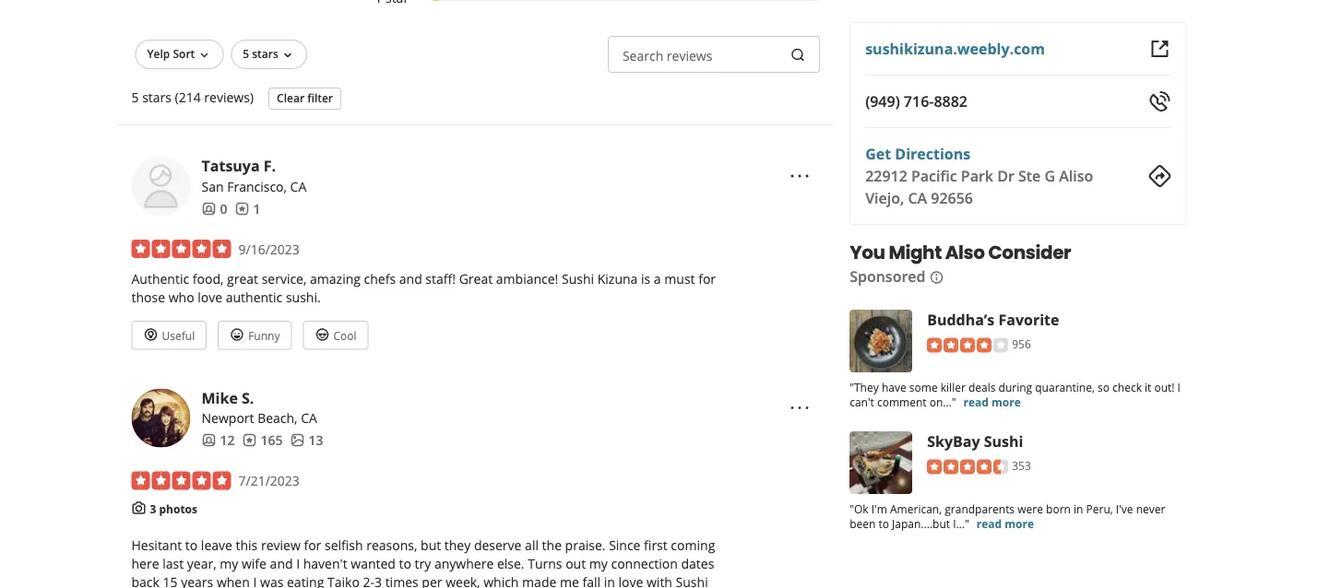 Task type: locate. For each thing, give the bounding box(es) containing it.
s.
[[242, 388, 254, 408]]

2 horizontal spatial i
[[1178, 380, 1181, 395]]

wife
[[242, 555, 267, 573]]

1 vertical spatial 3
[[375, 573, 382, 589]]

1 vertical spatial read
[[977, 516, 1002, 532]]

to up times
[[399, 555, 412, 573]]

tatsuya f. san francisco, ca
[[202, 156, 307, 195]]

1 vertical spatial 16 friends v2 image
[[202, 434, 216, 448]]

3
[[150, 502, 156, 517], [375, 573, 382, 589]]

else.
[[497, 555, 525, 573]]

1 horizontal spatial i
[[296, 555, 300, 573]]

to right been
[[879, 516, 890, 532]]

3 down wanted
[[375, 573, 382, 589]]

stars
[[142, 88, 172, 106]]

menu image for s.
[[789, 397, 811, 419]]

1 horizontal spatial my
[[590, 555, 608, 573]]

0 vertical spatial read
[[964, 395, 989, 410]]

read right i…"
[[977, 516, 1002, 532]]

out!
[[1155, 380, 1175, 395]]

out
[[566, 555, 586, 573]]

selfish
[[325, 537, 363, 554]]

park
[[962, 166, 994, 186]]

reviews element right 0
[[235, 200, 261, 218]]

i left was
[[253, 573, 257, 589]]

friends element down newport
[[202, 431, 235, 450]]

food,
[[193, 270, 224, 288]]

0 horizontal spatial my
[[220, 555, 238, 573]]

friends element containing 0
[[202, 200, 228, 218]]

i
[[1178, 380, 1181, 395], [296, 555, 300, 573], [253, 573, 257, 589]]

more for sushi
[[1005, 516, 1035, 532]]

5 star rating image for mike s.
[[132, 472, 231, 490]]

1 my from the left
[[220, 555, 238, 573]]

2 friends element from the top
[[202, 431, 235, 450]]

friends element for mike s.
[[202, 431, 235, 450]]

sushi.
[[286, 289, 321, 306]]

ambiance!
[[496, 270, 559, 288]]

they
[[445, 537, 471, 554]]

menu image left the 22912
[[789, 165, 811, 188]]

must
[[665, 270, 695, 288]]

0 vertical spatial 16 friends v2 image
[[202, 202, 216, 216]]

g
[[1045, 166, 1056, 186]]

read right on…"
[[964, 395, 989, 410]]

ca inside tatsuya f. san francisco, ca
[[290, 178, 307, 195]]

0 vertical spatial and
[[399, 270, 422, 288]]

0 horizontal spatial for
[[304, 537, 322, 554]]

ca inside mike s. newport beach, ca
[[301, 410, 317, 427]]

great
[[227, 270, 258, 288]]

0 vertical spatial 3
[[150, 502, 156, 517]]

in right fall
[[604, 573, 615, 589]]

0 horizontal spatial 3
[[150, 502, 156, 517]]

and left staff!
[[399, 270, 422, 288]]

friends element down the san at the left
[[202, 200, 228, 218]]

sushikizuna.weebly.com
[[866, 39, 1046, 59]]

reviews element for s.
[[242, 431, 283, 450]]

sushi left 'kizuna'
[[562, 270, 594, 288]]

0 vertical spatial in
[[1074, 502, 1084, 517]]

16 friends v2 image left 12
[[202, 434, 216, 448]]

mike s. link
[[202, 388, 254, 408]]

1 vertical spatial for
[[304, 537, 322, 554]]

and down review
[[270, 555, 293, 573]]

0 vertical spatial to
[[879, 516, 890, 532]]

0 vertical spatial for
[[699, 270, 716, 288]]

to up year, at the bottom of the page
[[185, 537, 198, 554]]

0 vertical spatial read more link
[[964, 395, 1021, 410]]

great
[[459, 270, 493, 288]]

with
[[647, 573, 673, 589]]

newport
[[202, 410, 254, 427]]

1 vertical spatial read more link
[[977, 516, 1035, 532]]

my up when
[[220, 555, 238, 573]]

deals
[[969, 380, 996, 395]]

1 horizontal spatial sushi
[[984, 431, 1024, 451]]

1 vertical spatial read more
[[977, 516, 1035, 532]]

2 menu image from the top
[[789, 397, 811, 419]]

menu image left can't
[[789, 397, 811, 419]]

sponsored
[[850, 267, 926, 287]]

reviews element containing 1
[[235, 200, 261, 218]]

skybay sushi link
[[928, 431, 1024, 451]]

yelp sort
[[147, 46, 195, 62]]

authentic food, great service, amazing chefs and staff! great ambiance! sushi kizuna is a must for those who love authentic sushi.
[[132, 270, 716, 306]]

read for buddha's
[[964, 395, 989, 410]]

more left born
[[1005, 516, 1035, 532]]

353
[[1013, 458, 1032, 473]]

buddha's favorite
[[928, 310, 1060, 329]]

ca up photos element
[[301, 410, 317, 427]]

ca down pacific
[[909, 188, 928, 208]]

1 horizontal spatial and
[[399, 270, 422, 288]]

1 vertical spatial to
[[185, 537, 198, 554]]

reviews element
[[235, 200, 261, 218], [242, 431, 283, 450]]

16 info v2 image
[[930, 270, 945, 285]]

1 vertical spatial friends element
[[202, 431, 235, 450]]

cool
[[334, 328, 357, 343]]

read more link
[[964, 395, 1021, 410], [977, 516, 1035, 532]]

5 star rating image up photos
[[132, 472, 231, 490]]

reviews element down the beach,
[[242, 431, 283, 450]]

read more right i…"
[[977, 516, 1035, 532]]

2 vertical spatial i
[[253, 573, 257, 589]]

cool button
[[303, 321, 369, 350]]

aliso
[[1060, 166, 1094, 186]]

comment
[[878, 395, 927, 410]]

1 vertical spatial and
[[270, 555, 293, 573]]

0 horizontal spatial and
[[270, 555, 293, 573]]

i right "out!" on the bottom of the page
[[1178, 380, 1181, 395]]

0 horizontal spatial to
[[185, 537, 198, 554]]

5 star rating image
[[132, 240, 231, 259], [132, 472, 231, 490]]

0 horizontal spatial i
[[253, 573, 257, 589]]

"they
[[850, 380, 879, 395]]

love down "food,"
[[198, 289, 223, 306]]

0 vertical spatial love
[[198, 289, 223, 306]]

sushi up 353
[[984, 431, 1024, 451]]

fall
[[583, 573, 601, 589]]

0 vertical spatial read more
[[964, 395, 1021, 410]]

1 5 star rating image from the top
[[132, 240, 231, 259]]

2 vertical spatial to
[[399, 555, 412, 573]]

taiko
[[328, 573, 360, 589]]

1 horizontal spatial in
[[1074, 502, 1084, 517]]

grandparents
[[945, 502, 1015, 517]]

were
[[1018, 502, 1044, 517]]

hesitant to leave this review for selfish reasons, but they deserve all the praise. since first coming here last year, my wife and i haven't wanted to try anywhere else. turns out my connection dates back 15 years when i was eating taiko 2-3 times per week, which made me fall in love with sus
[[132, 537, 716, 589]]

3 photos
[[150, 502, 197, 517]]

friends element containing 12
[[202, 431, 235, 450]]

dates
[[682, 555, 715, 573]]

more up skybay sushi
[[992, 395, 1021, 410]]

1 horizontal spatial for
[[699, 270, 716, 288]]

0 horizontal spatial sushi
[[562, 270, 594, 288]]

friends element
[[202, 200, 228, 218], [202, 431, 235, 450]]

killer
[[941, 380, 966, 395]]

get directions link
[[866, 144, 971, 164]]

read more up the skybay sushi link
[[964, 395, 1021, 410]]

0 vertical spatial friends element
[[202, 200, 228, 218]]

it
[[1145, 380, 1152, 395]]

ste
[[1019, 166, 1041, 186]]

for up haven't
[[304, 537, 322, 554]]

quarantine,
[[1036, 380, 1095, 395]]

0 vertical spatial more
[[992, 395, 1021, 410]]

in
[[1074, 502, 1084, 517], [604, 573, 615, 589]]

read more link right i…"
[[977, 516, 1035, 532]]

1 vertical spatial reviews element
[[242, 431, 283, 450]]

16 cool v2 image
[[315, 328, 330, 343]]

useful button
[[132, 321, 207, 350]]

4.5 star rating image
[[928, 460, 1009, 475]]

love inside the hesitant to leave this review for selfish reasons, but they deserve all the praise. since first coming here last year, my wife and i haven't wanted to try anywhere else. turns out my connection dates back 15 years when i was eating taiko 2-3 times per week, which made me fall in love with sus
[[619, 573, 644, 589]]

my up fall
[[590, 555, 608, 573]]

wanted
[[351, 555, 396, 573]]

165
[[261, 432, 283, 449]]

leave
[[201, 537, 232, 554]]

love inside authentic food, great service, amazing chefs and staff! great ambiance! sushi kizuna is a must for those who love authentic sushi.
[[198, 289, 223, 306]]

also
[[946, 240, 985, 266]]

2 16 friends v2 image from the top
[[202, 434, 216, 448]]

ca inside get directions 22912 pacific park dr ste g aliso viejo, ca 92656
[[909, 188, 928, 208]]

japan....but
[[893, 516, 951, 532]]

1 friends element from the top
[[202, 200, 228, 218]]

1 menu image from the top
[[789, 165, 811, 188]]

5 stars (214 reviews)
[[132, 88, 254, 106]]

1 vertical spatial more
[[1005, 516, 1035, 532]]

0 vertical spatial menu image
[[789, 165, 811, 188]]

2 5 star rating image from the top
[[132, 472, 231, 490]]

for right must
[[699, 270, 716, 288]]

read more link up the skybay sushi link
[[964, 395, 1021, 410]]

i inside "they have some killer deals during quarantine, so check it out! i can't comment on…"
[[1178, 380, 1181, 395]]

24 phone v2 image
[[1150, 90, 1172, 113]]

0 horizontal spatial love
[[198, 289, 223, 306]]

for inside authentic food, great service, amazing chefs and staff! great ambiance! sushi kizuna is a must for those who love authentic sushi.
[[699, 270, 716, 288]]

which
[[484, 573, 519, 589]]

menu image
[[789, 165, 811, 188], [789, 397, 811, 419]]

5 star rating image up authentic on the left top
[[132, 240, 231, 259]]

sushi inside authentic food, great service, amazing chefs and staff! great ambiance! sushi kizuna is a must for those who love authentic sushi.
[[562, 270, 594, 288]]

0 vertical spatial reviews element
[[235, 200, 261, 218]]

1 vertical spatial in
[[604, 573, 615, 589]]

1 vertical spatial 5 star rating image
[[132, 472, 231, 490]]

4 star rating image
[[928, 338, 1009, 353]]

in right born
[[1074, 502, 1084, 517]]

1 16 friends v2 image from the top
[[202, 202, 216, 216]]

reviews element containing 165
[[242, 431, 283, 450]]

1 horizontal spatial love
[[619, 573, 644, 589]]

yelp
[[147, 46, 170, 62]]

read more
[[964, 395, 1021, 410], [977, 516, 1035, 532]]

0 vertical spatial 5 star rating image
[[132, 240, 231, 259]]

0 vertical spatial sushi
[[562, 270, 594, 288]]

i up eating
[[296, 555, 300, 573]]

mike s. newport beach, ca
[[202, 388, 317, 427]]

in inside "ok i'm american, grandparents were born in peru, i've never been to japan....but i…"
[[1074, 502, 1084, 517]]

1 vertical spatial menu image
[[789, 397, 811, 419]]

photo of mike s. image
[[132, 389, 191, 448]]

1 vertical spatial love
[[619, 573, 644, 589]]

(949) 716-8882
[[866, 91, 968, 111]]

yelp sort button
[[135, 40, 224, 69]]

read
[[964, 395, 989, 410], [977, 516, 1002, 532]]

  text field
[[608, 36, 821, 73]]

ca
[[290, 178, 307, 195], [909, 188, 928, 208], [301, 410, 317, 427]]

0 vertical spatial i
[[1178, 380, 1181, 395]]

16 friends v2 image left 0
[[202, 202, 216, 216]]

filter reviews by 1 star rating element
[[353, 0, 821, 7]]

the
[[542, 537, 562, 554]]

3 right 16 camera v2 image
[[150, 502, 156, 517]]

0 horizontal spatial in
[[604, 573, 615, 589]]

and
[[399, 270, 422, 288], [270, 555, 293, 573]]

chefs
[[364, 270, 396, 288]]

7/21/2023
[[239, 472, 300, 490]]

for
[[699, 270, 716, 288], [304, 537, 322, 554]]

1 horizontal spatial 3
[[375, 573, 382, 589]]

24 directions v2 image
[[1150, 165, 1172, 187]]

16 review v2 image
[[242, 434, 257, 448]]

16 friends v2 image for tatsuya
[[202, 202, 216, 216]]

"they have some killer deals during quarantine, so check it out! i can't comment on…"
[[850, 380, 1181, 410]]

funny button
[[218, 321, 292, 350]]

love down connection on the bottom of page
[[619, 573, 644, 589]]

ca right francisco,
[[290, 178, 307, 195]]

been
[[850, 516, 876, 532]]

more for favorite
[[992, 395, 1021, 410]]

2 horizontal spatial to
[[879, 516, 890, 532]]

3 inside the hesitant to leave this review for selfish reasons, but they deserve all the praise. since first coming here last year, my wife and i haven't wanted to try anywhere else. turns out my connection dates back 15 years when i was eating taiko 2-3 times per week, which made me fall in love with sus
[[375, 573, 382, 589]]

16 friends v2 image
[[202, 202, 216, 216], [202, 434, 216, 448]]

sort
[[173, 46, 195, 62]]



Task type: describe. For each thing, give the bounding box(es) containing it.
menu image for f.
[[789, 165, 811, 188]]

skybay sushi image
[[850, 432, 913, 495]]

get directions 22912 pacific park dr ste g aliso viejo, ca 92656
[[866, 144, 1094, 208]]

tatsuya
[[202, 156, 260, 176]]

all
[[525, 537, 539, 554]]

is
[[641, 270, 651, 288]]

year,
[[187, 555, 217, 573]]

13
[[309, 432, 323, 449]]

filter
[[308, 91, 333, 106]]

connection
[[611, 555, 678, 573]]

friends element for tatsuya f.
[[202, 200, 228, 218]]

authentic
[[132, 270, 189, 288]]

and inside authentic food, great service, amazing chefs and staff! great ambiance! sushi kizuna is a must for those who love authentic sushi.
[[399, 270, 422, 288]]

try
[[415, 555, 431, 573]]

staff!
[[426, 270, 456, 288]]

16 funny v2 image
[[230, 328, 245, 343]]

for inside the hesitant to leave this review for selfish reasons, but they deserve all the praise. since first coming here last year, my wife and i haven't wanted to try anywhere else. turns out my connection dates back 15 years when i was eating taiko 2-3 times per week, which made me fall in love with sus
[[304, 537, 322, 554]]

times
[[385, 573, 419, 589]]

5
[[132, 88, 139, 106]]

1
[[253, 200, 261, 218]]

3 photos link
[[150, 502, 197, 517]]

useful
[[162, 328, 195, 343]]

so
[[1098, 380, 1110, 395]]

service,
[[262, 270, 307, 288]]

san
[[202, 178, 224, 195]]

i've
[[1117, 502, 1134, 517]]

1 vertical spatial sushi
[[984, 431, 1024, 451]]

per
[[422, 573, 443, 589]]

authentic
[[226, 289, 283, 306]]

search image
[[791, 47, 806, 62]]

buddha's favorite image
[[850, 310, 913, 373]]

buddha's
[[928, 310, 995, 329]]

hesitant
[[132, 537, 182, 554]]

reviews element for f.
[[235, 200, 261, 218]]

photo of tatsuya f. image
[[132, 157, 191, 216]]

(949)
[[866, 91, 901, 111]]

praise.
[[565, 537, 606, 554]]

2-
[[363, 573, 375, 589]]

but
[[421, 537, 441, 554]]

beach,
[[258, 410, 298, 427]]

peru,
[[1087, 502, 1114, 517]]

92656
[[932, 188, 974, 208]]

1 horizontal spatial to
[[399, 555, 412, 573]]

back
[[132, 573, 160, 589]]

i'm
[[872, 502, 888, 517]]

read for skybay
[[977, 516, 1002, 532]]

16 friends v2 image for mike
[[202, 434, 216, 448]]

and inside the hesitant to leave this review for selfish reasons, but they deserve all the praise. since first coming here last year, my wife and i haven't wanted to try anywhere else. turns out my connection dates back 15 years when i was eating taiko 2-3 times per week, which made me fall in love with sus
[[270, 555, 293, 573]]

16 useful v2 image
[[144, 328, 158, 343]]

get
[[866, 144, 892, 164]]

have
[[882, 380, 907, 395]]

0
[[220, 200, 228, 218]]

f.
[[264, 156, 276, 176]]

might
[[889, 240, 942, 266]]

buddha's favorite link
[[928, 310, 1060, 329]]

ca for mike s.
[[301, 410, 317, 427]]

dr
[[998, 166, 1015, 186]]

a
[[654, 270, 661, 288]]

made
[[522, 573, 557, 589]]

5 star rating image for tatsuya f.
[[132, 240, 231, 259]]

16 photos v2 image
[[290, 434, 305, 448]]

during
[[999, 380, 1033, 395]]

was
[[260, 573, 284, 589]]

last
[[163, 555, 184, 573]]

photos element
[[290, 431, 323, 450]]

reviews)
[[204, 88, 254, 106]]

skybay sushi
[[928, 431, 1024, 451]]

to inside "ok i'm american, grandparents were born in peru, i've never been to japan....but i…"
[[879, 516, 890, 532]]

16 review v2 image
[[235, 202, 250, 216]]

who
[[169, 289, 194, 306]]

in inside the hesitant to leave this review for selfish reasons, but they deserve all the praise. since first coming here last year, my wife and i haven't wanted to try anywhere else. turns out my connection dates back 15 years when i was eating taiko 2-3 times per week, which made me fall in love with sus
[[604, 573, 615, 589]]

search
[[623, 47, 664, 64]]

24 external link v2 image
[[1150, 38, 1172, 60]]

"ok i'm american, grandparents were born in peru, i've never been to japan....but i…"
[[850, 502, 1166, 532]]

amazing
[[310, 270, 361, 288]]

1 vertical spatial i
[[296, 555, 300, 573]]

since
[[609, 537, 641, 554]]

first
[[644, 537, 668, 554]]

francisco,
[[227, 178, 287, 195]]

read more for sushi
[[977, 516, 1035, 532]]

on…"
[[930, 395, 957, 410]]

some
[[910, 380, 938, 395]]

haven't
[[303, 555, 348, 573]]

read more link for sushi
[[977, 516, 1035, 532]]

read more for favorite
[[964, 395, 1021, 410]]

i…"
[[954, 516, 970, 532]]

directions
[[896, 144, 971, 164]]

deserve
[[474, 537, 522, 554]]

funny
[[248, 328, 280, 343]]

16 camera v2 image
[[132, 501, 146, 516]]

review
[[261, 537, 301, 554]]

never
[[1137, 502, 1166, 517]]

read more link for favorite
[[964, 395, 1021, 410]]

clear
[[277, 91, 305, 106]]

pacific
[[912, 166, 958, 186]]

clear filter button
[[269, 88, 342, 110]]

2 my from the left
[[590, 555, 608, 573]]

716-
[[904, 91, 934, 111]]

ca for tatsuya f.
[[290, 178, 307, 195]]



Task type: vqa. For each thing, say whether or not it's contained in the screenshot.
0
yes



